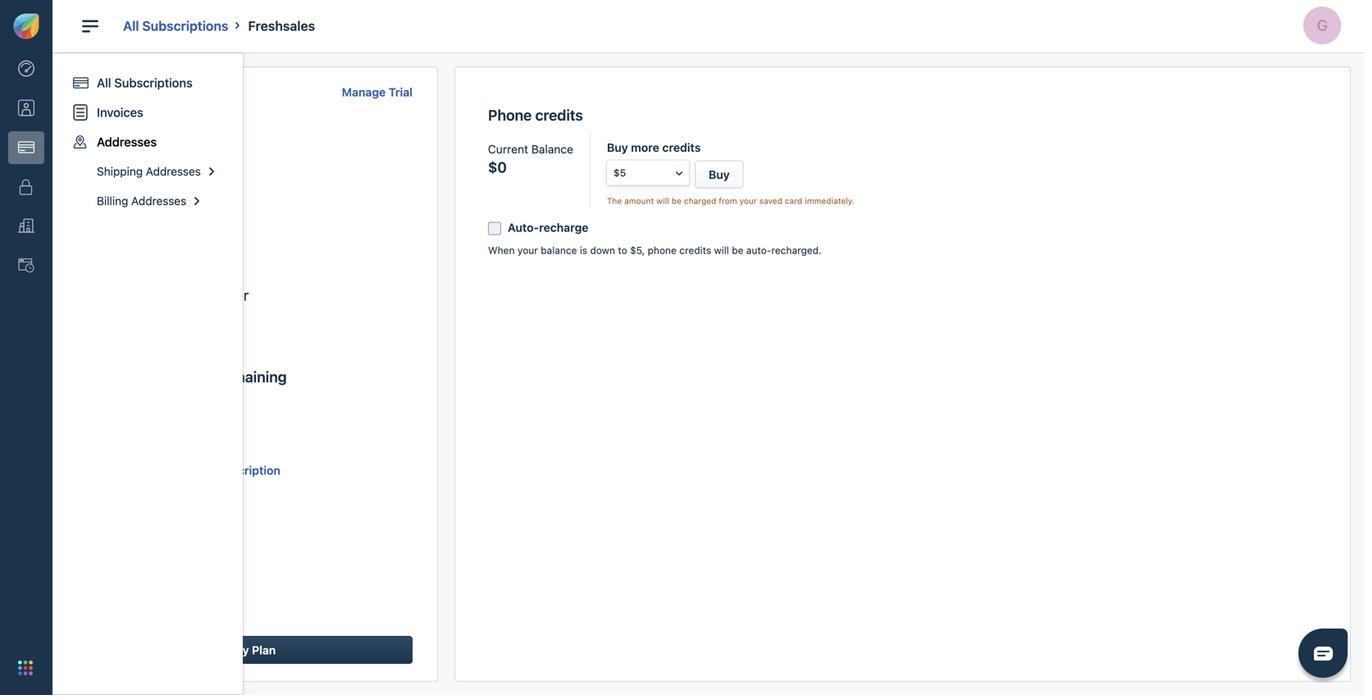 Task type: describe. For each thing, give the bounding box(es) containing it.
buy plan button
[[91, 636, 413, 664]]

buy for buy
[[709, 168, 730, 181]]

recharged.
[[772, 244, 822, 256]]

auto-
[[508, 221, 539, 234]]

$5,
[[630, 244, 645, 256]]

manage trial
[[342, 85, 413, 99]]

0 vertical spatial all subscriptions
[[123, 18, 228, 34]]

auto-
[[747, 244, 772, 256]]

in trial
[[125, 206, 158, 218]]

manage
[[342, 85, 386, 99]]

phone
[[488, 106, 532, 124]]

0 vertical spatial plan
[[91, 84, 121, 102]]

this
[[188, 464, 208, 477]]

neo admin center image
[[18, 60, 34, 77]]

1 horizontal spatial your
[[740, 196, 757, 205]]

1 vertical spatial all
[[97, 75, 111, 90]]

addresses for shipping addresses
[[146, 165, 201, 178]]

phone
[[648, 244, 677, 256]]

billing addresses
[[97, 194, 186, 208]]

auto-recharge
[[508, 221, 589, 234]]

users image
[[18, 100, 34, 116]]

1 vertical spatial subscriptions
[[114, 75, 193, 90]]

audit logs image
[[18, 257, 34, 274]]

21
[[91, 368, 107, 386]]

$0
[[488, 158, 507, 176]]

balance
[[541, 244, 577, 256]]

from
[[719, 196, 737, 205]]

buy button
[[695, 160, 744, 188]]

1 horizontal spatial be
[[732, 244, 744, 256]]

1 vertical spatial all subscriptions
[[97, 75, 193, 90]]

user
[[220, 286, 249, 304]]

plan inside button
[[252, 643, 276, 657]]

0 vertical spatial addresses
[[97, 135, 157, 149]]

freshworks switcher image
[[18, 661, 33, 675]]

1 vertical spatial all subscriptions link
[[66, 68, 230, 98]]

0 vertical spatial all
[[123, 18, 139, 34]]

security image
[[18, 179, 34, 195]]

in
[[125, 206, 134, 218]]

billing
[[97, 194, 128, 208]]

free
[[157, 368, 184, 386]]

0 vertical spatial freshsales
[[248, 18, 315, 34]]

-
[[110, 368, 117, 386]]

/crm/sales
[[117, 180, 164, 192]]

the
[[607, 196, 622, 205]]

buy more credits
[[607, 141, 701, 154]]

phone credits
[[488, 106, 583, 124]]

when
[[488, 244, 515, 256]]

trial
[[188, 368, 215, 386]]

invoices
[[97, 105, 143, 119]]



Task type: locate. For each thing, give the bounding box(es) containing it.
card
[[785, 196, 803, 205]]

0 vertical spatial trial
[[389, 85, 413, 99]]

1 horizontal spatial freshsales
[[248, 18, 315, 34]]

trial for manage trial
[[389, 85, 413, 99]]

freshworks icon image
[[13, 13, 39, 39]]

to
[[618, 244, 628, 256]]

will right the amount
[[657, 196, 670, 205]]

1 vertical spatial trial
[[137, 206, 158, 218]]

credits right more
[[663, 141, 701, 154]]

1 vertical spatial credits
[[663, 141, 701, 154]]

buy plan
[[228, 643, 276, 657]]

0 vertical spatial will
[[657, 196, 670, 205]]

all subscriptions link up details
[[123, 18, 228, 34]]

0 horizontal spatial all
[[97, 75, 111, 90]]

plan details
[[91, 84, 172, 102]]

2 horizontal spatial buy
[[709, 168, 730, 181]]

0 vertical spatial all subscriptions link
[[123, 18, 228, 34]]

will
[[657, 196, 670, 205], [714, 244, 729, 256]]

subscription
[[211, 464, 281, 477]]

days
[[121, 368, 153, 386]]

1 vertical spatial will
[[714, 244, 729, 256]]

be left the charged
[[672, 196, 682, 205]]

1 horizontal spatial trial
[[389, 85, 413, 99]]

subscriptions up details
[[142, 18, 228, 34]]

0 horizontal spatial trial
[[137, 206, 158, 218]]

0 horizontal spatial be
[[672, 196, 682, 205]]

subscription
[[91, 129, 162, 143]]

trial right the in
[[137, 206, 158, 218]]

credits right phone
[[680, 244, 712, 256]]

my subscriptions image
[[18, 139, 34, 156]]

remaining
[[218, 368, 287, 386]]

0 horizontal spatial your
[[518, 244, 538, 256]]

more
[[631, 141, 660, 154]]

1 horizontal spatial buy
[[607, 141, 628, 154]]

1 horizontal spatial will
[[714, 244, 729, 256]]

addresses for billing addresses
[[131, 194, 186, 208]]

buy for buy plan
[[228, 643, 249, 657]]

balance
[[532, 142, 574, 156]]

invoices
[[121, 464, 166, 477]]

plan
[[91, 84, 121, 102], [252, 643, 276, 657]]

current balance $0
[[488, 142, 574, 176]]

shipping
[[97, 165, 143, 178]]

view invoices for this subscription
[[91, 464, 281, 477]]

be
[[672, 196, 682, 205], [732, 244, 744, 256]]

subscriptions up "invoices" link
[[114, 75, 193, 90]]

None checkbox
[[488, 222, 501, 235]]

invoices link
[[66, 98, 230, 127]]

0 vertical spatial your
[[740, 196, 757, 205]]

all subscriptions link
[[123, 18, 228, 34], [66, 68, 230, 98]]

your right from
[[740, 196, 757, 205]]

buy
[[607, 141, 628, 154], [709, 168, 730, 181], [228, 643, 249, 657]]

1 vertical spatial buy
[[709, 168, 730, 181]]

shipping addresses link
[[66, 157, 230, 186]]

0 vertical spatial subscriptions
[[142, 18, 228, 34]]

0 horizontal spatial will
[[657, 196, 670, 205]]

all subscriptions up "invoices" link
[[97, 75, 193, 90]]

1 vertical spatial freshsales
[[117, 158, 193, 175]]

trial
[[389, 85, 413, 99], [137, 206, 158, 218]]

all up the plan details
[[123, 18, 139, 34]]

details
[[125, 84, 172, 102]]

recharge
[[539, 221, 589, 234]]

1 vertical spatial plan
[[252, 643, 276, 657]]

subscriptions
[[142, 18, 228, 34], [114, 75, 193, 90]]

0 vertical spatial buy
[[607, 141, 628, 154]]

your down auto-
[[518, 244, 538, 256]]

0 vertical spatial credits
[[535, 106, 583, 124]]

21 - days free trial remaining
[[91, 368, 287, 386]]

trial for in trial
[[137, 206, 158, 218]]

down
[[590, 244, 615, 256]]

0 vertical spatial be
[[672, 196, 682, 205]]

2 vertical spatial addresses
[[131, 194, 186, 208]]

be left 'auto-' at the top of the page
[[732, 244, 744, 256]]

current
[[488, 142, 528, 156]]

1 horizontal spatial all
[[123, 18, 139, 34]]

1 horizontal spatial plan
[[252, 643, 276, 657]]

the amount will be charged from your saved card immediately.
[[607, 196, 855, 205]]

all
[[123, 18, 139, 34], [97, 75, 111, 90]]

1 vertical spatial be
[[732, 244, 744, 256]]

2 vertical spatial buy
[[228, 643, 249, 657]]

all subscriptions
[[123, 18, 228, 34], [97, 75, 193, 90]]

1 vertical spatial your
[[518, 244, 538, 256]]

shipping addresses
[[97, 165, 201, 178]]

addresses down invoices
[[97, 135, 157, 149]]

all subscriptions up details
[[123, 18, 228, 34]]

view
[[91, 464, 118, 477]]

credits
[[535, 106, 583, 124], [663, 141, 701, 154], [680, 244, 712, 256]]

addresses up /crm/sales
[[146, 165, 201, 178]]

freshsales image
[[91, 157, 111, 177]]

addresses down /crm/sales
[[131, 194, 186, 208]]

saved
[[760, 196, 783, 205]]

0 horizontal spatial freshsales
[[117, 158, 193, 175]]

all up invoices
[[97, 75, 111, 90]]

buy for buy more credits
[[607, 141, 628, 154]]

trial right manage
[[389, 85, 413, 99]]

amount
[[625, 196, 654, 205]]

1 vertical spatial addresses
[[146, 165, 201, 178]]

for
[[169, 464, 185, 477]]

will left 'auto-' at the top of the page
[[714, 244, 729, 256]]

0 horizontal spatial plan
[[91, 84, 121, 102]]

organization image
[[18, 218, 34, 234]]

your
[[740, 196, 757, 205], [518, 244, 538, 256]]

0 horizontal spatial buy
[[228, 643, 249, 657]]

billing addresses link
[[66, 186, 230, 216]]

immediately.
[[805, 196, 855, 205]]

credits up balance
[[535, 106, 583, 124]]

charged
[[684, 196, 717, 205]]

is
[[580, 244, 588, 256]]

addresses
[[97, 135, 157, 149], [146, 165, 201, 178], [131, 194, 186, 208]]

2 vertical spatial credits
[[680, 244, 712, 256]]

freshsales
[[248, 18, 315, 34], [117, 158, 193, 175]]

when your balance is down to $5, phone credits will be auto-recharged.
[[488, 244, 822, 256]]

all subscriptions link up invoices
[[66, 68, 230, 98]]



Task type: vqa. For each thing, say whether or not it's contained in the screenshot.
Phone element
no



